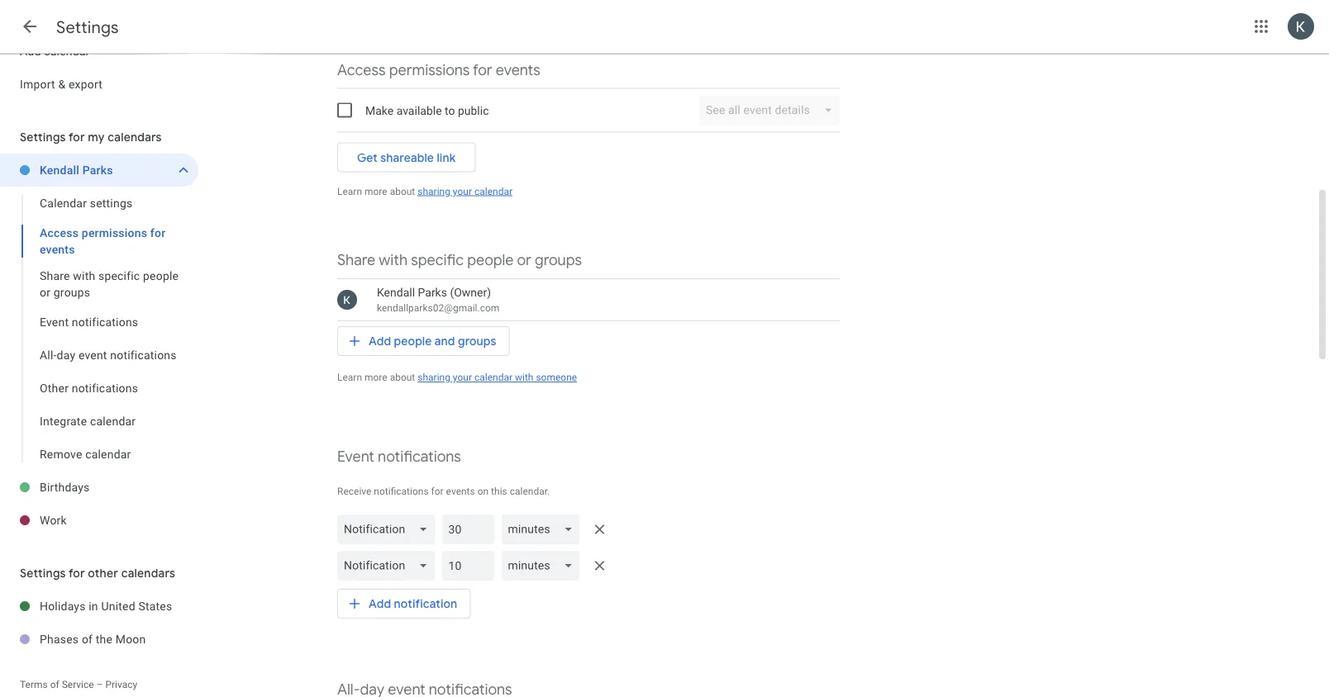 Task type: describe. For each thing, give the bounding box(es) containing it.
remove
[[40, 448, 82, 461]]

more for learn more about sharing your calendar with someone
[[364, 372, 387, 383]]

moon
[[116, 633, 146, 646]]

permissions inside access permissions for events
[[82, 226, 147, 240]]

calendars for settings for my calendars
[[108, 130, 162, 144]]

to
[[445, 104, 455, 117]]

other notifications
[[40, 381, 138, 395]]

settings for settings
[[56, 17, 119, 38]]

notification
[[394, 597, 457, 611]]

add notification
[[369, 597, 457, 611]]

sharing for sharing your calendar
[[418, 186, 450, 197]]

holidays in united states link
[[40, 590, 198, 623]]

kendall parks tree item
[[0, 154, 198, 187]]

more for learn more about sharing your calendar
[[364, 186, 387, 197]]

&
[[58, 77, 66, 91]]

get
[[357, 150, 378, 165]]

all-day event notifications
[[40, 348, 177, 362]]

calendar.
[[510, 486, 550, 498]]

united
[[101, 600, 135, 613]]

0 vertical spatial access permissions for events
[[337, 60, 540, 79]]

get shareable link button
[[337, 138, 476, 177]]

my
[[88, 130, 105, 144]]

1 horizontal spatial specific
[[411, 251, 464, 269]]

work
[[40, 514, 67, 527]]

holidays
[[40, 600, 86, 613]]

people inside add people and groups button
[[394, 334, 432, 349]]

get shareable link
[[357, 150, 456, 165]]

work link
[[40, 504, 198, 537]]

about for sharing your calendar
[[390, 186, 415, 197]]

settings for settings for my calendars
[[20, 130, 66, 144]]

phases of the moon
[[40, 633, 146, 646]]

export
[[69, 77, 103, 91]]

learn more about sharing your calendar
[[337, 186, 512, 197]]

add for add calendar
[[20, 44, 41, 58]]

receive
[[337, 486, 371, 498]]

1 horizontal spatial share
[[337, 251, 375, 269]]

integrate
[[40, 414, 87, 428]]

notifications up all-day event notifications
[[72, 315, 138, 329]]

holidays in united states
[[40, 600, 172, 613]]

phases
[[40, 633, 79, 646]]

0 vertical spatial access
[[337, 60, 386, 79]]

sharing for sharing your calendar with someone
[[418, 372, 450, 383]]

sharing your calendar link
[[418, 186, 512, 197]]

1 horizontal spatial event
[[337, 448, 374, 466]]

about for sharing your calendar with someone
[[390, 372, 415, 383]]

parks for kendall parks
[[82, 163, 113, 177]]

(owner)
[[450, 286, 491, 299]]

settings for other calendars tree
[[0, 590, 198, 656]]

all-
[[40, 348, 57, 362]]

privacy link
[[105, 679, 137, 691]]

kendall for kendall parks (owner) kendallparks02@gmail.com
[[377, 286, 415, 299]]

sharing your calendar with someone link
[[418, 372, 577, 383]]

settings
[[90, 196, 133, 210]]

2 horizontal spatial events
[[496, 60, 540, 79]]

parks for kendall parks (owner) kendallparks02@gmail.com
[[418, 286, 447, 299]]

access inside settings for my calendars tree
[[40, 226, 79, 240]]

learn for learn more about sharing your calendar
[[337, 186, 362, 197]]

of for terms
[[50, 679, 59, 691]]

1 vertical spatial event notifications
[[337, 448, 461, 466]]

your for sharing your calendar
[[453, 186, 472, 197]]

share with specific people or groups inside group
[[40, 269, 179, 299]]

people inside group
[[143, 269, 179, 283]]

2 horizontal spatial groups
[[535, 251, 582, 269]]

privacy
[[105, 679, 137, 691]]

settings for settings for other calendars
[[20, 566, 66, 581]]

events for calendar settings
[[40, 243, 75, 256]]

groups inside button
[[458, 334, 496, 349]]

settings for my calendars
[[20, 130, 162, 144]]

kendall parks
[[40, 163, 113, 177]]

with inside share with specific people or groups
[[73, 269, 95, 283]]

–
[[96, 679, 103, 691]]

minutes in advance for notification number field for 10 minutes before element
[[448, 551, 488, 581]]

add people and groups
[[369, 334, 496, 349]]

import & export
[[20, 77, 103, 91]]

share inside group
[[40, 269, 70, 283]]

groups inside share with specific people or groups
[[54, 286, 90, 299]]

terms
[[20, 679, 48, 691]]

make
[[365, 104, 394, 117]]

calendar for add calendar
[[44, 44, 90, 58]]

add for add notification
[[369, 597, 391, 611]]



Task type: locate. For each thing, give the bounding box(es) containing it.
0 horizontal spatial with
[[73, 269, 95, 283]]

event
[[40, 315, 69, 329], [337, 448, 374, 466]]

0 horizontal spatial of
[[50, 679, 59, 691]]

your down and
[[453, 372, 472, 383]]

1 horizontal spatial kendall
[[377, 286, 415, 299]]

minutes in advance for notification number field up the notification
[[448, 551, 488, 581]]

about down add people and groups button
[[390, 372, 415, 383]]

2 sharing from the top
[[418, 372, 450, 383]]

the
[[96, 633, 112, 646]]

settings for my calendars tree
[[0, 154, 198, 537]]

event
[[78, 348, 107, 362]]

0 horizontal spatial events
[[40, 243, 75, 256]]

1 sharing from the top
[[418, 186, 450, 197]]

2 vertical spatial events
[[446, 486, 475, 498]]

notifications element
[[337, 512, 840, 584]]

learn for learn more about sharing your calendar with someone
[[337, 372, 362, 383]]

1 vertical spatial more
[[364, 372, 387, 383]]

1 horizontal spatial groups
[[458, 334, 496, 349]]

in
[[89, 600, 98, 613]]

of
[[82, 633, 93, 646], [50, 679, 59, 691]]

1 vertical spatial about
[[390, 372, 415, 383]]

holidays in united states tree item
[[0, 590, 198, 623]]

import
[[20, 77, 55, 91]]

more down get
[[364, 186, 387, 197]]

sharing down 'link'
[[418, 186, 450, 197]]

events for event notifications
[[446, 486, 475, 498]]

1 vertical spatial calendars
[[121, 566, 175, 581]]

add calendar
[[20, 44, 90, 58]]

learn
[[337, 186, 362, 197], [337, 372, 362, 383]]

kendall for kendall parks
[[40, 163, 79, 177]]

1 horizontal spatial parks
[[418, 286, 447, 299]]

add
[[20, 44, 41, 58], [369, 334, 391, 349], [369, 597, 391, 611]]

0 vertical spatial add
[[20, 44, 41, 58]]

service
[[62, 679, 94, 691]]

2 horizontal spatial people
[[467, 251, 514, 269]]

events
[[496, 60, 540, 79], [40, 243, 75, 256], [446, 486, 475, 498]]

access permissions for events down settings
[[40, 226, 166, 256]]

0 vertical spatial minutes in advance for notification number field
[[448, 515, 488, 545]]

0 horizontal spatial access
[[40, 226, 79, 240]]

sharing down add people and groups
[[418, 372, 450, 383]]

None field
[[337, 515, 442, 545], [501, 515, 587, 545], [337, 551, 442, 581], [501, 551, 587, 581], [337, 515, 442, 545], [501, 515, 587, 545], [337, 551, 442, 581], [501, 551, 587, 581]]

settings heading
[[56, 17, 119, 38]]

sharing
[[418, 186, 450, 197], [418, 372, 450, 383]]

event up all-
[[40, 315, 69, 329]]

1 your from the top
[[453, 186, 472, 197]]

this
[[491, 486, 507, 498]]

1 vertical spatial learn
[[337, 372, 362, 383]]

kendall up the kendallparks02@gmail.com
[[377, 286, 415, 299]]

tree containing add calendar
[[0, 2, 198, 101]]

1 horizontal spatial people
[[394, 334, 432, 349]]

1 horizontal spatial event notifications
[[337, 448, 461, 466]]

access up make
[[337, 60, 386, 79]]

calendar for remove calendar
[[85, 448, 131, 461]]

1 vertical spatial sharing
[[418, 372, 450, 383]]

permissions up make available to public
[[389, 60, 470, 79]]

0 vertical spatial or
[[517, 251, 531, 269]]

learn more about sharing your calendar with someone
[[337, 372, 577, 383]]

2 horizontal spatial with
[[515, 372, 533, 383]]

Minutes in advance for notification number field
[[448, 515, 488, 545], [448, 551, 488, 581]]

or inside share with specific people or groups
[[40, 286, 51, 299]]

2 about from the top
[[390, 372, 415, 383]]

someone
[[536, 372, 577, 383]]

access
[[337, 60, 386, 79], [40, 226, 79, 240]]

your down 'link'
[[453, 186, 472, 197]]

1 more from the top
[[364, 186, 387, 197]]

phases of the moon link
[[40, 623, 198, 656]]

and
[[435, 334, 455, 349]]

1 learn from the top
[[337, 186, 362, 197]]

1 vertical spatial settings
[[20, 130, 66, 144]]

available
[[396, 104, 442, 117]]

0 vertical spatial permissions
[[389, 60, 470, 79]]

parks inside kendall parks tree item
[[82, 163, 113, 177]]

1 horizontal spatial share with specific people or groups
[[337, 251, 582, 269]]

notifications right receive
[[374, 486, 429, 498]]

share
[[337, 251, 375, 269], [40, 269, 70, 283]]

for
[[473, 60, 492, 79], [69, 130, 85, 144], [150, 226, 166, 240], [431, 486, 444, 498], [69, 566, 85, 581]]

1 horizontal spatial or
[[517, 251, 531, 269]]

notifications down all-day event notifications
[[72, 381, 138, 395]]

30 minutes before element
[[337, 512, 840, 548]]

of left the
[[82, 633, 93, 646]]

about
[[390, 186, 415, 197], [390, 372, 415, 383]]

with left someone
[[515, 372, 533, 383]]

0 vertical spatial kendall
[[40, 163, 79, 177]]

of right terms
[[50, 679, 59, 691]]

remove calendar
[[40, 448, 131, 461]]

terms of service – privacy
[[20, 679, 137, 691]]

specific down settings
[[98, 269, 140, 283]]

phases of the moon tree item
[[0, 623, 198, 656]]

0 horizontal spatial access permissions for events
[[40, 226, 166, 256]]

event notifications
[[40, 315, 138, 329], [337, 448, 461, 466]]

go back image
[[20, 17, 40, 36]]

with up kendall parks (owner) kendallparks02@gmail.com at the top left of the page
[[379, 251, 407, 269]]

calendar for integrate calendar
[[90, 414, 136, 428]]

minutes in advance for notification number field inside 10 minutes before element
[[448, 551, 488, 581]]

1 vertical spatial permissions
[[82, 226, 147, 240]]

1 minutes in advance for notification number field from the top
[[448, 515, 488, 545]]

0 vertical spatial learn
[[337, 186, 362, 197]]

1 vertical spatial of
[[50, 679, 59, 691]]

parks down my
[[82, 163, 113, 177]]

kendall up calendar
[[40, 163, 79, 177]]

minutes in advance for notification number field inside 30 minutes before element
[[448, 515, 488, 545]]

parks
[[82, 163, 113, 177], [418, 286, 447, 299]]

1 horizontal spatial access
[[337, 60, 386, 79]]

people
[[467, 251, 514, 269], [143, 269, 179, 283], [394, 334, 432, 349]]

other
[[40, 381, 69, 395]]

0 horizontal spatial share
[[40, 269, 70, 283]]

0 vertical spatial groups
[[535, 251, 582, 269]]

0 vertical spatial event
[[40, 315, 69, 329]]

0 horizontal spatial groups
[[54, 286, 90, 299]]

settings up kendall parks
[[20, 130, 66, 144]]

add down go back icon
[[20, 44, 41, 58]]

other
[[88, 566, 118, 581]]

add inside 'button'
[[369, 597, 391, 611]]

access permissions for events up to
[[337, 60, 540, 79]]

share with specific people or groups up (owner)
[[337, 251, 582, 269]]

0 horizontal spatial event notifications
[[40, 315, 138, 329]]

0 horizontal spatial parks
[[82, 163, 113, 177]]

0 vertical spatial your
[[453, 186, 472, 197]]

states
[[138, 600, 172, 613]]

1 vertical spatial kendall
[[377, 286, 415, 299]]

with
[[379, 251, 407, 269], [73, 269, 95, 283], [515, 372, 533, 383]]

group containing calendar settings
[[0, 187, 198, 471]]

events inside access permissions for events
[[40, 243, 75, 256]]

2 vertical spatial groups
[[458, 334, 496, 349]]

calendars right my
[[108, 130, 162, 144]]

calendars up the states
[[121, 566, 175, 581]]

access down calendar
[[40, 226, 79, 240]]

kendall parks (owner) kendallparks02@gmail.com
[[377, 286, 499, 314]]

1 horizontal spatial of
[[82, 633, 93, 646]]

settings
[[56, 17, 119, 38], [20, 130, 66, 144], [20, 566, 66, 581]]

2 your from the top
[[453, 372, 472, 383]]

2 vertical spatial add
[[369, 597, 391, 611]]

for inside access permissions for events
[[150, 226, 166, 240]]

more down add people and groups button
[[364, 372, 387, 383]]

settings up the holidays on the bottom left
[[20, 566, 66, 581]]

1 vertical spatial access permissions for events
[[40, 226, 166, 256]]

kendall inside tree item
[[40, 163, 79, 177]]

2 learn from the top
[[337, 372, 362, 383]]

event notifications up the event
[[40, 315, 138, 329]]

0 vertical spatial parks
[[82, 163, 113, 177]]

0 vertical spatial events
[[496, 60, 540, 79]]

groups
[[535, 251, 582, 269], [54, 286, 90, 299], [458, 334, 496, 349]]

0 vertical spatial settings
[[56, 17, 119, 38]]

parks inside kendall parks (owner) kendallparks02@gmail.com
[[418, 286, 447, 299]]

0 horizontal spatial event
[[40, 315, 69, 329]]

0 horizontal spatial or
[[40, 286, 51, 299]]

1 horizontal spatial access permissions for events
[[337, 60, 540, 79]]

notifications right the event
[[110, 348, 177, 362]]

2 minutes in advance for notification number field from the top
[[448, 551, 488, 581]]

of inside tree item
[[82, 633, 93, 646]]

access permissions for events inside group
[[40, 226, 166, 256]]

specific
[[411, 251, 464, 269], [98, 269, 140, 283]]

make available to public
[[365, 104, 489, 117]]

integrate calendar
[[40, 414, 136, 428]]

parks up the kendallparks02@gmail.com
[[418, 286, 447, 299]]

1 vertical spatial add
[[369, 334, 391, 349]]

2 vertical spatial settings
[[20, 566, 66, 581]]

0 horizontal spatial permissions
[[82, 226, 147, 240]]

0 vertical spatial sharing
[[418, 186, 450, 197]]

1 vertical spatial events
[[40, 243, 75, 256]]

learn down get
[[337, 186, 362, 197]]

link
[[437, 150, 456, 165]]

specific inside share with specific people or groups
[[98, 269, 140, 283]]

notifications
[[72, 315, 138, 329], [110, 348, 177, 362], [72, 381, 138, 395], [378, 448, 461, 466], [374, 486, 429, 498]]

permissions down settings
[[82, 226, 147, 240]]

kendall inside kendall parks (owner) kendallparks02@gmail.com
[[377, 286, 415, 299]]

10 minutes before element
[[337, 548, 840, 584]]

kendallparks02@gmail.com
[[377, 302, 499, 314]]

1 about from the top
[[390, 186, 415, 197]]

add for add people and groups
[[369, 334, 391, 349]]

0 horizontal spatial people
[[143, 269, 179, 283]]

1 vertical spatial event
[[337, 448, 374, 466]]

work tree item
[[0, 504, 198, 537]]

tree
[[0, 2, 198, 101]]

0 vertical spatial calendars
[[108, 130, 162, 144]]

1 vertical spatial groups
[[54, 286, 90, 299]]

shareable
[[380, 150, 434, 165]]

minutes in advance for notification number field for 30 minutes before element
[[448, 515, 488, 545]]

calendars
[[108, 130, 162, 144], [121, 566, 175, 581]]

1 vertical spatial access
[[40, 226, 79, 240]]

group
[[0, 187, 198, 471]]

with down calendar settings
[[73, 269, 95, 283]]

0 vertical spatial more
[[364, 186, 387, 197]]

1 horizontal spatial with
[[379, 251, 407, 269]]

0 horizontal spatial specific
[[98, 269, 140, 283]]

specific up kendall parks (owner) kendallparks02@gmail.com at the top left of the page
[[411, 251, 464, 269]]

1 vertical spatial minutes in advance for notification number field
[[448, 551, 488, 581]]

birthdays link
[[40, 471, 198, 504]]

calendar settings
[[40, 196, 133, 210]]

event inside group
[[40, 315, 69, 329]]

0 vertical spatial event notifications
[[40, 315, 138, 329]]

calendars for settings for other calendars
[[121, 566, 175, 581]]

notifications up receive notifications for events on this calendar.
[[378, 448, 461, 466]]

kendall
[[40, 163, 79, 177], [377, 286, 415, 299]]

permissions
[[389, 60, 470, 79], [82, 226, 147, 240]]

or
[[517, 251, 531, 269], [40, 286, 51, 299]]

day
[[57, 348, 75, 362]]

1 vertical spatial parks
[[418, 286, 447, 299]]

calendar
[[40, 196, 87, 210]]

receive notifications for events on this calendar.
[[337, 486, 550, 498]]

your for sharing your calendar with someone
[[453, 372, 472, 383]]

access permissions for events
[[337, 60, 540, 79], [40, 226, 166, 256]]

1 vertical spatial or
[[40, 286, 51, 299]]

add left the notification
[[369, 597, 391, 611]]

add left and
[[369, 334, 391, 349]]

0 horizontal spatial share with specific people or groups
[[40, 269, 179, 299]]

0 vertical spatial of
[[82, 633, 93, 646]]

1 horizontal spatial permissions
[[389, 60, 470, 79]]

your
[[453, 186, 472, 197], [453, 372, 472, 383]]

1 horizontal spatial events
[[446, 486, 475, 498]]

more
[[364, 186, 387, 197], [364, 372, 387, 383]]

birthdays
[[40, 481, 90, 494]]

learn down add people and groups button
[[337, 372, 362, 383]]

on
[[477, 486, 489, 498]]

2 more from the top
[[364, 372, 387, 383]]

0 vertical spatial about
[[390, 186, 415, 197]]

share with specific people or groups
[[337, 251, 582, 269], [40, 269, 179, 299]]

add notification button
[[337, 584, 471, 624]]

public
[[458, 104, 489, 117]]

add people and groups button
[[337, 322, 510, 361]]

event notifications up receive notifications for events on this calendar.
[[337, 448, 461, 466]]

0 horizontal spatial kendall
[[40, 163, 79, 177]]

add inside button
[[369, 334, 391, 349]]

1 vertical spatial your
[[453, 372, 472, 383]]

share with specific people or groups up all-day event notifications
[[40, 269, 179, 299]]

about down get shareable link
[[390, 186, 415, 197]]

of for phases
[[82, 633, 93, 646]]

event up receive
[[337, 448, 374, 466]]

minutes in advance for notification number field down "on" at the bottom
[[448, 515, 488, 545]]

birthdays tree item
[[0, 471, 198, 504]]

settings for other calendars
[[20, 566, 175, 581]]

event notifications inside group
[[40, 315, 138, 329]]

terms of service link
[[20, 679, 94, 691]]

settings up add calendar
[[56, 17, 119, 38]]



Task type: vqa. For each thing, say whether or not it's contained in the screenshot.
First Day of American Indian Heritage Month button
no



